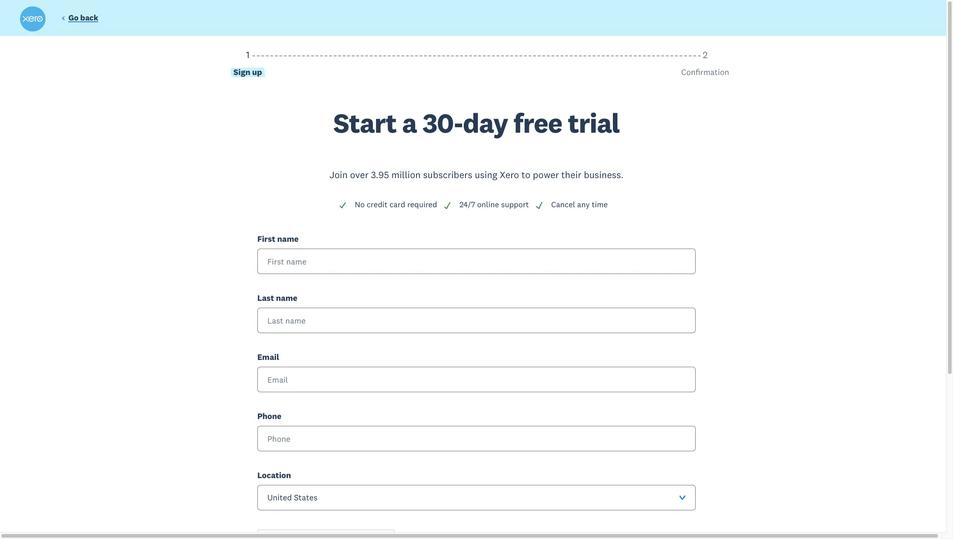 Task type: locate. For each thing, give the bounding box(es) containing it.
states
[[294, 493, 318, 503]]

join
[[329, 169, 348, 181]]

phone
[[257, 411, 281, 422]]

go back
[[68, 13, 98, 23]]

included image left 24/7
[[444, 201, 452, 210]]

name right the last
[[276, 293, 297, 303]]

0 vertical spatial name
[[277, 234, 299, 244]]

included image
[[444, 201, 452, 210], [535, 201, 543, 210]]

24/7 online support
[[459, 200, 529, 210]]

any
[[577, 200, 590, 210]]

First name text field
[[257, 249, 696, 274]]

name for first name
[[277, 234, 299, 244]]

their
[[561, 169, 581, 181]]

1 vertical spatial name
[[276, 293, 297, 303]]

Phone text field
[[257, 426, 696, 452]]

go
[[68, 13, 78, 23]]

0 horizontal spatial included image
[[444, 201, 452, 210]]

Email email field
[[257, 367, 696, 392]]

a
[[402, 106, 417, 140]]

back
[[80, 13, 98, 23]]

last name
[[257, 293, 297, 303]]

1 included image from the left
[[444, 201, 452, 210]]

2 included image from the left
[[535, 201, 543, 210]]

xero
[[500, 169, 519, 181]]

30-
[[422, 106, 463, 140]]

day
[[463, 106, 508, 140]]

name
[[277, 234, 299, 244], [276, 293, 297, 303]]

xero homepage image
[[20, 6, 45, 32]]

included image for cancel any time
[[535, 201, 543, 210]]

business.
[[584, 169, 624, 181]]

cancel
[[551, 200, 575, 210]]

included image for 24/7 online support
[[444, 201, 452, 210]]

included image
[[339, 201, 347, 210]]

online
[[477, 200, 499, 210]]

free
[[514, 106, 562, 140]]

name right first
[[277, 234, 299, 244]]

million
[[391, 169, 421, 181]]

included image left cancel
[[535, 201, 543, 210]]

1 horizontal spatial included image
[[535, 201, 543, 210]]

sign
[[234, 67, 250, 77]]

required
[[407, 200, 437, 210]]

24/7
[[459, 200, 475, 210]]

using
[[475, 169, 497, 181]]



Task type: describe. For each thing, give the bounding box(es) containing it.
Last name text field
[[257, 308, 696, 333]]

cancel any time
[[551, 200, 608, 210]]

credit
[[367, 200, 388, 210]]

confirmation
[[681, 67, 729, 77]]

united states
[[267, 493, 318, 503]]

trial
[[568, 106, 620, 140]]

subscribers
[[423, 169, 472, 181]]

1
[[246, 49, 250, 61]]

steps group
[[19, 49, 934, 109]]

first name
[[257, 234, 299, 244]]

start a 30-day free trial
[[333, 106, 620, 140]]

no
[[355, 200, 365, 210]]

last
[[257, 293, 274, 303]]

up
[[252, 67, 262, 77]]

support
[[501, 200, 529, 210]]

start
[[333, 106, 397, 140]]

2
[[703, 49, 708, 61]]

start a 30-day free trial region
[[19, 49, 934, 539]]

united
[[267, 493, 292, 503]]

sign up
[[234, 67, 262, 77]]

name for last name
[[276, 293, 297, 303]]

power
[[533, 169, 559, 181]]

no credit card required
[[355, 200, 437, 210]]

card
[[390, 200, 405, 210]]

time
[[592, 200, 608, 210]]

join over 3.95 million subscribers using xero to power their business.
[[329, 169, 624, 181]]

go back button
[[61, 13, 98, 25]]

3.95
[[371, 169, 389, 181]]

location
[[257, 470, 291, 481]]

first
[[257, 234, 275, 244]]

to
[[522, 169, 530, 181]]

over
[[350, 169, 369, 181]]

email
[[257, 352, 279, 362]]



Task type: vqa. For each thing, say whether or not it's contained in the screenshot.
"Start a 30-day free trial"
yes



